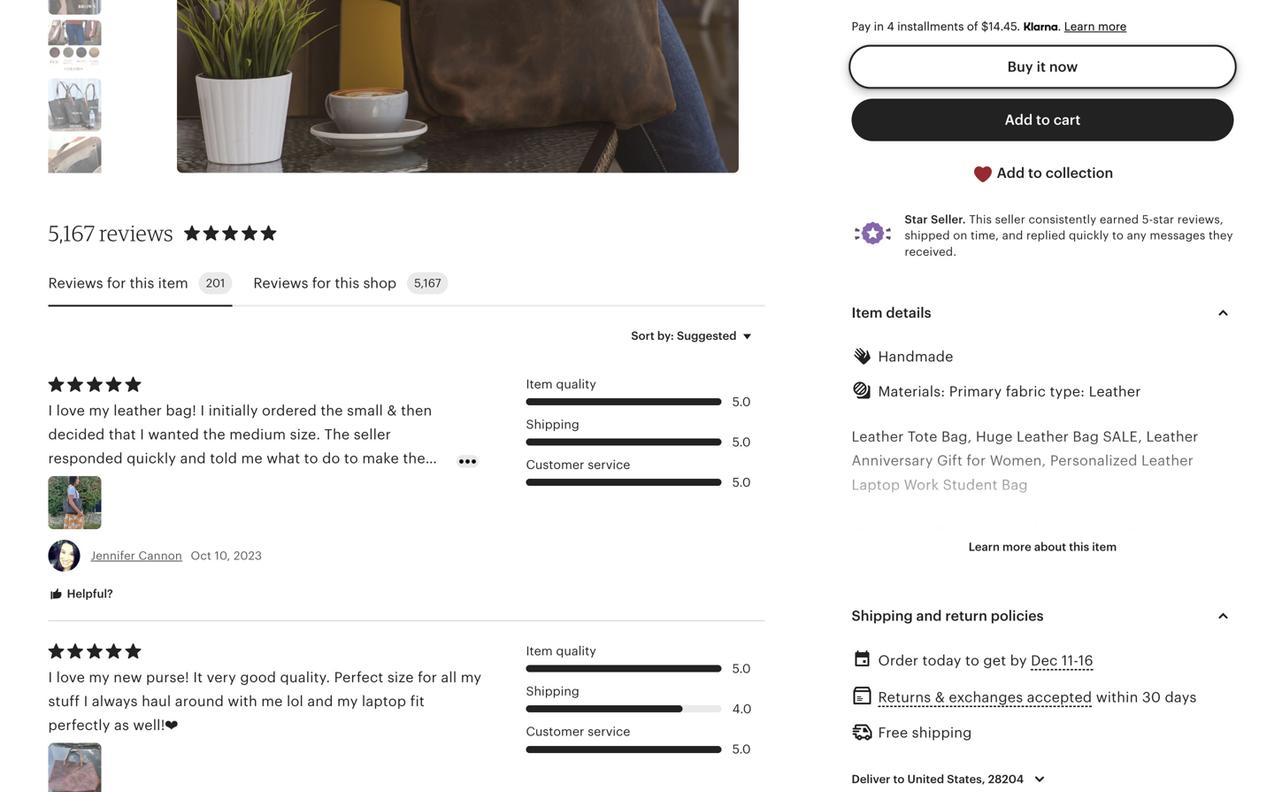 Task type: describe. For each thing, give the bounding box(es) containing it.
jennifer cannon oct 10, 2023
[[91, 549, 262, 562]]

dec 11-16 button
[[1031, 648, 1094, 674]]

christmas,
[[948, 597, 1022, 613]]

3 5.0 from the top
[[733, 476, 751, 489]]

jennifer
[[91, 549, 135, 562]]

to inside dropdown button
[[894, 773, 905, 786]]

learn more about this item button
[[956, 531, 1131, 563]]

2 horizontal spatial my
[[461, 669, 482, 685]]

item inside dropdown button
[[852, 305, 883, 321]]

days
[[1165, 689, 1197, 705]]

companion
[[966, 573, 1044, 589]]

reviews for this item
[[48, 275, 188, 291]]

shipping for 5.0
[[526, 418, 580, 432]]

and down birthday on the right
[[980, 645, 1006, 661]]

sort by: suggested button
[[618, 317, 771, 354]]

0 horizontal spatial day,
[[916, 597, 945, 613]]

2023
[[234, 549, 262, 562]]

pay
[[852, 20, 871, 33]]

5,167 for 5,167 reviews
[[48, 220, 95, 246]]

and inside i love my new purse! it very good quality. perfect size for all my stuff i always haul around with me lol and my laptop fit perfectly as well!❤
[[307, 694, 333, 709]]

perfect
[[334, 669, 384, 685]]

haul
[[142, 694, 171, 709]]

about
[[1035, 540, 1067, 554]]

and inside the this seller consistently earned 5-star reviews, shipped on time, and replied quickly to any messages they received.
[[1003, 229, 1024, 242]]

leather
[[968, 549, 1016, 565]]

return
[[946, 608, 988, 624]]

any inside the this seller consistently earned 5-star reviews, shipped on time, and replied quickly to any messages they received.
[[1127, 229, 1147, 242]]

this inside spoiler alert! this is not a regular tote bag. its the real one!. each piece is hand cut, hand stitched and hand finished.
[[946, 718, 974, 734]]

learn inside pay in 4 installments of $14.45. klarna . learn more
[[1065, 20, 1095, 33]]

star
[[905, 213, 928, 226]]

accepted
[[1027, 689, 1093, 705]]

comes
[[1050, 549, 1096, 565]]

a inside our leather tote bags are handmade with the highest quality full grain leather and comes in four color. its a perfect gift companion for valentine's day, mother's day, christmas, graduation day, anniversaries, birthday or any other special occasions. comes w/ outside and inside pocket for an easy access to daily essentials.
[[873, 573, 880, 589]]

quality.
[[280, 669, 330, 685]]

any inside our leather tote bags are handmade with the highest quality full grain leather and comes in four color. its a perfect gift companion for valentine's day, mother's day, christmas, graduation day, anniversaries, birthday or any other special occasions. comes w/ outside and inside pocket for an easy access to daily essentials.
[[1033, 621, 1057, 637]]

earned
[[1100, 213, 1139, 226]]

i love my new purse! it very good quality. perfect size for all my stuff i always haul around with me lol and my laptop fit perfectly as well!❤
[[48, 669, 482, 734]]

laptop
[[362, 694, 406, 709]]

2 5.0 from the top
[[733, 435, 751, 449]]

around
[[175, 694, 224, 709]]

and down are
[[1020, 549, 1046, 565]]

daily
[[870, 670, 903, 685]]

item for 4.0
[[526, 644, 553, 658]]

easy
[[1151, 645, 1182, 661]]

all
[[441, 669, 457, 685]]

leather up sale,
[[1089, 383, 1142, 399]]

four
[[1116, 549, 1144, 565]]

special
[[1102, 621, 1151, 637]]

this for shop
[[335, 275, 360, 291]]

this seller consistently earned 5-star reviews, shipped on time, and replied quickly to any messages they received.
[[905, 213, 1234, 258]]

with inside i love my new purse! it very good quality. perfect size for all my stuff i always haul around with me lol and my laptop fit perfectly as well!❤
[[228, 694, 257, 709]]

in inside our leather tote bags are handmade with the highest quality full grain leather and comes in four color. its a perfect gift companion for valentine's day, mother's day, christmas, graduation day, anniversaries, birthday or any other special occasions. comes w/ outside and inside pocket for an easy access to daily essentials.
[[1100, 549, 1112, 565]]

it
[[193, 669, 203, 685]]

0 horizontal spatial my
[[89, 669, 110, 685]]

for left shop
[[312, 275, 331, 291]]

alert!
[[905, 718, 943, 734]]

inside
[[1010, 645, 1051, 661]]

each
[[891, 742, 924, 758]]

klarna
[[1024, 20, 1058, 34]]

jennifer cannon link
[[91, 549, 182, 562]]

28204
[[988, 773, 1024, 786]]

item quality for 4.0
[[526, 644, 596, 658]]

bags
[[972, 525, 1005, 541]]

0 vertical spatial bag
[[1073, 429, 1099, 445]]

shipping inside dropdown button
[[852, 608, 913, 624]]

birthday
[[953, 621, 1011, 637]]

with inside our leather tote bags are handmade with the highest quality full grain leather and comes in four color. its a perfect gift companion for valentine's day, mother's day, christmas, graduation day, anniversaries, birthday or any other special occasions. comes w/ outside and inside pocket for an easy access to daily essentials.
[[1112, 525, 1142, 541]]

learn more button
[[1065, 20, 1127, 33]]

quality for 5.0
[[556, 377, 596, 391]]

learn inside dropdown button
[[969, 540, 1000, 554]]

buy it now button
[[852, 46, 1234, 88]]

11-
[[1062, 653, 1079, 669]]

to left get
[[966, 653, 980, 669]]

size
[[388, 669, 414, 685]]

outside
[[925, 645, 976, 661]]

reviews,
[[1178, 213, 1224, 226]]

personalized
[[1050, 453, 1138, 469]]

more inside dropdown button
[[1003, 540, 1032, 554]]

order today to get by dec 11-16
[[879, 653, 1094, 669]]

5 5.0 from the top
[[733, 743, 751, 756]]

customer for 4.0
[[526, 725, 585, 739]]

me
[[261, 694, 283, 709]]

gift
[[937, 453, 963, 469]]

$14.45.
[[982, 20, 1021, 33]]

within
[[1096, 689, 1139, 705]]

very
[[207, 669, 236, 685]]

returns
[[879, 689, 931, 705]]

essentials.
[[907, 670, 979, 685]]

item for 5.0
[[526, 377, 553, 391]]

purse!
[[146, 669, 189, 685]]

details
[[886, 305, 932, 321]]

customer service for 5.0
[[526, 458, 631, 472]]

always
[[92, 694, 138, 709]]

item inside dropdown button
[[1092, 540, 1117, 554]]

stitched
[[1093, 742, 1149, 758]]

perfectly
[[48, 718, 110, 734]]

primary
[[949, 383, 1002, 399]]

add to cart button
[[852, 99, 1234, 141]]

customer service for 4.0
[[526, 725, 631, 739]]

helpful? button
[[35, 578, 126, 611]]

handmade
[[1035, 525, 1108, 541]]

collection
[[1046, 165, 1114, 181]]

5-
[[1142, 213, 1154, 226]]

service for 4.0
[[588, 725, 631, 739]]

0 vertical spatial is
[[978, 718, 989, 734]]

for inside i love my new purse! it very good quality. perfect size for all my stuff i always haul around with me lol and my laptop fit perfectly as well!❤
[[418, 669, 437, 685]]

to inside our leather tote bags are handmade with the highest quality full grain leather and comes in four color. its a perfect gift companion for valentine's day, mother's day, christmas, graduation day, anniversaries, birthday or any other special occasions. comes w/ outside and inside pocket for an easy access to daily essentials.
[[852, 670, 866, 685]]

helpful?
[[64, 587, 113, 600]]

sort by: suggested
[[631, 329, 737, 342]]

add for add to cart
[[1005, 112, 1033, 128]]

other
[[1061, 621, 1098, 637]]

handmade
[[879, 349, 954, 365]]

its inside spoiler alert! this is not a regular tote bag. its the real one!. each piece is hand cut, hand stitched and hand finished.
[[1153, 718, 1170, 734]]

leather inside our leather tote bags are handmade with the highest quality full grain leather and comes in four color. its a perfect gift companion for valentine's day, mother's day, christmas, graduation day, anniversaries, birthday or any other special occasions. comes w/ outside and inside pocket for an easy access to daily essentials.
[[882, 525, 934, 541]]

tote inside our leather tote bags are handmade with the highest quality full grain leather and comes in four color. its a perfect gift companion for valentine's day, mother's day, christmas, graduation day, anniversaries, birthday or any other special occasions. comes w/ outside and inside pocket for an easy access to daily essentials.
[[938, 525, 968, 541]]

learn more about this item
[[969, 540, 1117, 554]]

leather tote bag christmas sale leather anniversary gift for brown image
[[48, 0, 101, 14]]

1 hand from the left
[[985, 742, 1020, 758]]

&
[[935, 689, 945, 705]]

regular
[[1032, 718, 1081, 734]]

5,167 for 5,167
[[414, 277, 441, 290]]

are
[[1009, 525, 1031, 541]]

1 vertical spatial is
[[970, 742, 981, 758]]

0 vertical spatial i
[[48, 669, 52, 685]]

our
[[852, 525, 878, 541]]

30
[[1143, 689, 1161, 705]]

get
[[984, 653, 1007, 669]]

2 hand from the left
[[1054, 742, 1089, 758]]

201
[[206, 277, 225, 290]]

its inside our leather tote bags are handmade with the highest quality full grain leather and comes in four color. its a perfect gift companion for valentine's day, mother's day, christmas, graduation day, anniversaries, birthday or any other special occasions. comes w/ outside and inside pocket for an easy access to daily essentials.
[[852, 573, 869, 589]]

it
[[1037, 59, 1046, 75]]



Task type: vqa. For each thing, say whether or not it's contained in the screenshot.
right can
no



Task type: locate. For each thing, give the bounding box(es) containing it.
fit
[[410, 694, 425, 709]]

service for 5.0
[[588, 458, 631, 472]]

0 vertical spatial any
[[1127, 229, 1147, 242]]

1 horizontal spatial bag
[[1073, 429, 1099, 445]]

this
[[130, 275, 154, 291], [335, 275, 360, 291], [1069, 540, 1090, 554]]

2 customer from the top
[[526, 725, 585, 739]]

3 hand from the left
[[1183, 742, 1218, 758]]

one!.
[[852, 742, 887, 758]]

leather tote bag christmas sale leather anniversary gift for image 8 image
[[48, 20, 101, 73]]

to down earned
[[1113, 229, 1124, 242]]

reviews
[[48, 275, 103, 291], [253, 275, 309, 291]]

reviews
[[99, 220, 173, 246]]

tote
[[908, 429, 938, 445], [938, 525, 968, 541], [1085, 718, 1115, 734]]

and inside dropdown button
[[917, 608, 942, 624]]

view details of this review photo by jennifer cannon image
[[48, 476, 101, 529]]

my right all
[[461, 669, 482, 685]]

add up seller
[[997, 165, 1025, 181]]

hand down not
[[985, 742, 1020, 758]]

comes
[[852, 645, 900, 661]]

5,167
[[48, 220, 95, 246], [414, 277, 441, 290]]

0 horizontal spatial item
[[158, 275, 188, 291]]

1 horizontal spatial in
[[1100, 549, 1112, 565]]

exchanges
[[949, 689, 1023, 705]]

0 vertical spatial 5,167
[[48, 220, 95, 246]]

.
[[1058, 20, 1062, 33]]

in
[[874, 20, 884, 33], [1100, 549, 1112, 565]]

0 horizontal spatial hand
[[985, 742, 1020, 758]]

1 horizontal spatial the
[[1174, 718, 1196, 734]]

tote inside spoiler alert! this is not a regular tote bag. its the real one!. each piece is hand cut, hand stitched and hand finished.
[[1085, 718, 1115, 734]]

its
[[852, 573, 869, 589], [1153, 718, 1170, 734]]

to left collection
[[1029, 165, 1043, 181]]

occasions.
[[1155, 621, 1229, 637]]

spoiler alert! this is not a regular tote bag. its the real one!. each piece is hand cut, hand stitched and hand finished.
[[852, 718, 1226, 782]]

1 vertical spatial quality
[[852, 549, 899, 565]]

tab list
[[48, 262, 765, 307]]

2 vertical spatial item
[[526, 644, 553, 658]]

reviews for this shop
[[253, 275, 397, 291]]

4.0
[[733, 702, 752, 716]]

0 vertical spatial item
[[158, 275, 188, 291]]

0 vertical spatial customer
[[526, 458, 585, 472]]

4
[[887, 20, 895, 33]]

leather up women, at the bottom right of the page
[[1017, 429, 1069, 445]]

hand down real
[[1183, 742, 1218, 758]]

0 horizontal spatial a
[[873, 573, 880, 589]]

0 horizontal spatial in
[[874, 20, 884, 33]]

1 horizontal spatial item
[[1092, 540, 1117, 554]]

1 horizontal spatial 5,167
[[414, 277, 441, 290]]

by
[[1011, 653, 1027, 669]]

tote up stitched
[[1085, 718, 1115, 734]]

i right stuff
[[84, 694, 88, 709]]

1 vertical spatial tote
[[938, 525, 968, 541]]

0 vertical spatial customer service
[[526, 458, 631, 472]]

i left love
[[48, 669, 52, 685]]

reviews down 5,167 reviews
[[48, 275, 103, 291]]

2 item quality from the top
[[526, 644, 596, 658]]

1 vertical spatial its
[[1153, 718, 1170, 734]]

customer
[[526, 458, 585, 472], [526, 725, 585, 739]]

item details
[[852, 305, 932, 321]]

sale,
[[1103, 429, 1143, 445]]

1 vertical spatial bag
[[1002, 477, 1028, 493]]

replied
[[1027, 229, 1066, 242]]

0 horizontal spatial its
[[852, 573, 869, 589]]

this left shop
[[335, 275, 360, 291]]

1 vertical spatial learn
[[969, 540, 1000, 554]]

add to collection
[[994, 165, 1114, 181]]

1 horizontal spatial learn
[[1065, 20, 1095, 33]]

leather down sale,
[[1142, 453, 1194, 469]]

its right bag.
[[1153, 718, 1170, 734]]

1 customer service from the top
[[526, 458, 631, 472]]

finished.
[[852, 766, 912, 782]]

0 vertical spatial with
[[1112, 525, 1142, 541]]

policies
[[991, 608, 1044, 624]]

quickly
[[1069, 229, 1109, 242]]

2 horizontal spatial hand
[[1183, 742, 1218, 758]]

huge
[[976, 429, 1013, 445]]

0 vertical spatial shipping
[[526, 418, 580, 432]]

tote up grain
[[938, 525, 968, 541]]

0 horizontal spatial this
[[130, 275, 154, 291]]

new
[[114, 669, 142, 685]]

shipping and return policies
[[852, 608, 1044, 624]]

day, up special
[[1108, 597, 1137, 613]]

0 vertical spatial the
[[1145, 525, 1168, 541]]

0 vertical spatial a
[[873, 573, 880, 589]]

free
[[879, 725, 908, 741]]

2 vertical spatial tote
[[1085, 718, 1115, 734]]

5,167 left "reviews"
[[48, 220, 95, 246]]

states,
[[947, 773, 986, 786]]

love
[[56, 669, 85, 685]]

add for add to collection
[[997, 165, 1025, 181]]

leather up anniversary
[[852, 429, 904, 445]]

0 vertical spatial tote
[[908, 429, 938, 445]]

0 vertical spatial item quality
[[526, 377, 596, 391]]

1 vertical spatial a
[[1020, 718, 1028, 734]]

1 vertical spatial item quality
[[526, 644, 596, 658]]

returns & exchanges accepted button
[[879, 685, 1093, 710]]

the left real
[[1174, 718, 1196, 734]]

1 vertical spatial with
[[228, 694, 257, 709]]

0 vertical spatial in
[[874, 20, 884, 33]]

and inside spoiler alert! this is not a regular tote bag. its the real one!. each piece is hand cut, hand stitched and hand finished.
[[1153, 742, 1179, 758]]

the inside our leather tote bags are handmade with the highest quality full grain leather and comes in four color. its a perfect gift companion for valentine's day, mother's day, christmas, graduation day, anniversaries, birthday or any other special occasions. comes w/ outside and inside pocket for an easy access to daily essentials.
[[1145, 525, 1168, 541]]

leather up full
[[882, 525, 934, 541]]

shipping
[[912, 725, 972, 741]]

0 vertical spatial service
[[588, 458, 631, 472]]

pocket
[[1055, 645, 1103, 661]]

cart
[[1054, 112, 1081, 128]]

my
[[89, 669, 110, 685], [461, 669, 482, 685], [337, 694, 358, 709]]

this
[[970, 213, 992, 226], [946, 718, 974, 734]]

to inside 'button'
[[1037, 112, 1051, 128]]

0 horizontal spatial the
[[1145, 525, 1168, 541]]

the
[[1145, 525, 1168, 541], [1174, 718, 1196, 734]]

and left "return"
[[917, 608, 942, 624]]

1 horizontal spatial its
[[1153, 718, 1170, 734]]

1 vertical spatial in
[[1100, 549, 1112, 565]]

a up the mother's
[[873, 573, 880, 589]]

2 horizontal spatial this
[[1069, 540, 1090, 554]]

1 5.0 from the top
[[733, 395, 751, 409]]

1 vertical spatial 5,167
[[414, 277, 441, 290]]

of
[[967, 20, 979, 33]]

shop
[[363, 275, 397, 291]]

learn right .
[[1065, 20, 1095, 33]]

and right stitched
[[1153, 742, 1179, 758]]

a inside spoiler alert! this is not a regular tote bag. its the real one!. each piece is hand cut, hand stitched and hand finished.
[[1020, 718, 1028, 734]]

1 vertical spatial service
[[588, 725, 631, 739]]

leather tote bag christmas sale leather anniversary gift for image 10 image
[[48, 137, 101, 190]]

1 customer from the top
[[526, 458, 585, 472]]

reviews right 201 on the left of page
[[253, 275, 309, 291]]

add inside button
[[997, 165, 1025, 181]]

0 horizontal spatial 5,167
[[48, 220, 95, 246]]

this up time,
[[970, 213, 992, 226]]

1 horizontal spatial this
[[335, 275, 360, 291]]

stuff
[[48, 694, 80, 709]]

for left "an" on the bottom right
[[1107, 645, 1126, 661]]

2 vertical spatial shipping
[[526, 685, 580, 698]]

anniversary
[[852, 453, 933, 469]]

order
[[879, 653, 919, 669]]

1 item quality from the top
[[526, 377, 596, 391]]

on
[[953, 229, 968, 242]]

tote left bag,
[[908, 429, 938, 445]]

time,
[[971, 229, 999, 242]]

leather right sale,
[[1147, 429, 1199, 445]]

2 customer service from the top
[[526, 725, 631, 739]]

0 horizontal spatial any
[[1033, 621, 1057, 637]]

this inside the this seller consistently earned 5-star reviews, shipped on time, and replied quickly to any messages they received.
[[970, 213, 992, 226]]

view details of this review photo by mindy welch image
[[48, 743, 101, 792]]

1 horizontal spatial a
[[1020, 718, 1028, 734]]

tote inside leather tote bag, huge leather bag sale, leather anniversary gift for women, personalized leather laptop work student bag
[[908, 429, 938, 445]]

10,
[[215, 549, 231, 562]]

with down good
[[228, 694, 257, 709]]

0 horizontal spatial reviews
[[48, 275, 103, 291]]

quality inside our leather tote bags are handmade with the highest quality full grain leather and comes in four color. its a perfect gift companion for valentine's day, mother's day, christmas, graduation day, anniversaries, birthday or any other special occasions. comes w/ outside and inside pocket for an easy access to daily essentials.
[[852, 549, 899, 565]]

this right about
[[1069, 540, 1090, 554]]

to left cart on the right top of page
[[1037, 112, 1051, 128]]

item
[[158, 275, 188, 291], [1092, 540, 1117, 554]]

for left all
[[418, 669, 437, 685]]

1 vertical spatial i
[[84, 694, 88, 709]]

in inside pay in 4 installments of $14.45. klarna . learn more
[[874, 20, 884, 33]]

2 reviews from the left
[[253, 275, 309, 291]]

0 horizontal spatial learn
[[969, 540, 1000, 554]]

to left the daily
[[852, 670, 866, 685]]

1 vertical spatial item
[[1092, 540, 1117, 554]]

shipping for 4.0
[[526, 685, 580, 698]]

learn left are
[[969, 540, 1000, 554]]

reviews for reviews for this shop
[[253, 275, 309, 291]]

0 vertical spatial quality
[[556, 377, 596, 391]]

0 vertical spatial more
[[1098, 20, 1127, 33]]

real
[[1200, 718, 1226, 734]]

1 vertical spatial customer
[[526, 725, 585, 739]]

add left cart on the right top of page
[[1005, 112, 1033, 128]]

this down "reviews"
[[130, 275, 154, 291]]

the inside spoiler alert! this is not a regular tote bag. its the real one!. each piece is hand cut, hand stitched and hand finished.
[[1174, 718, 1196, 734]]

day, down color.
[[1149, 573, 1178, 589]]

any down "5-"
[[1127, 229, 1147, 242]]

w/
[[904, 645, 921, 661]]

more inside pay in 4 installments of $14.45. klarna . learn more
[[1098, 20, 1127, 33]]

fabric
[[1006, 383, 1046, 399]]

for up graduation
[[1048, 573, 1067, 589]]

2 vertical spatial quality
[[556, 644, 596, 658]]

the up color.
[[1145, 525, 1168, 541]]

1 horizontal spatial day,
[[1108, 597, 1137, 613]]

our leather tote bags are handmade with the highest quality full grain leather and comes in four color. its a perfect gift companion for valentine's day, mother's day, christmas, graduation day, anniversaries, birthday or any other special occasions. comes w/ outside and inside pocket for an easy access to daily essentials.
[[852, 525, 1233, 685]]

1 vertical spatial the
[[1174, 718, 1196, 734]]

1 horizontal spatial reviews
[[253, 275, 309, 291]]

quality
[[556, 377, 596, 391], [852, 549, 899, 565], [556, 644, 596, 658]]

bag up personalized
[[1073, 429, 1099, 445]]

leather tote bag christmas sale leather anniversary gift for image 9 image
[[48, 78, 101, 131]]

this for item
[[130, 275, 154, 291]]

is right piece
[[970, 742, 981, 758]]

anniversaries,
[[852, 621, 949, 637]]

and right lol
[[307, 694, 333, 709]]

a
[[873, 573, 880, 589], [1020, 718, 1028, 734]]

0 horizontal spatial bag
[[1002, 477, 1028, 493]]

1 horizontal spatial i
[[84, 694, 88, 709]]

in up valentine's at the bottom of page
[[1100, 549, 1112, 565]]

0 vertical spatial item
[[852, 305, 883, 321]]

quality for 4.0
[[556, 644, 596, 658]]

for inside leather tote bag, huge leather bag sale, leather anniversary gift for women, personalized leather laptop work student bag
[[967, 453, 986, 469]]

0 vertical spatial add
[[1005, 112, 1033, 128]]

or
[[1015, 621, 1029, 637]]

is
[[978, 718, 989, 734], [970, 742, 981, 758]]

1 reviews from the left
[[48, 275, 103, 291]]

this inside dropdown button
[[1069, 540, 1090, 554]]

item up valentine's at the bottom of page
[[1092, 540, 1117, 554]]

item left 201 on the left of page
[[158, 275, 188, 291]]

and down seller
[[1003, 229, 1024, 242]]

4 5.0 from the top
[[733, 662, 751, 676]]

in left 4
[[874, 20, 884, 33]]

reviews for reviews for this item
[[48, 275, 103, 291]]

i
[[48, 669, 52, 685], [84, 694, 88, 709]]

today
[[923, 653, 962, 669]]

leather
[[1089, 383, 1142, 399], [852, 429, 904, 445], [1017, 429, 1069, 445], [1147, 429, 1199, 445], [1142, 453, 1194, 469], [882, 525, 934, 541]]

with up four
[[1112, 525, 1142, 541]]

is left not
[[978, 718, 989, 734]]

student
[[943, 477, 998, 493]]

0 horizontal spatial with
[[228, 694, 257, 709]]

0 horizontal spatial i
[[48, 669, 52, 685]]

1 vertical spatial this
[[946, 718, 974, 734]]

my down perfect
[[337, 694, 358, 709]]

as
[[114, 718, 129, 734]]

to left united
[[894, 773, 905, 786]]

0 horizontal spatial more
[[1003, 540, 1032, 554]]

any right 'or'
[[1033, 621, 1057, 637]]

1 horizontal spatial more
[[1098, 20, 1127, 33]]

women,
[[990, 453, 1047, 469]]

bag down women, at the bottom right of the page
[[1002, 477, 1028, 493]]

5,167 right shop
[[414, 277, 441, 290]]

for up 'student'
[[967, 453, 986, 469]]

seller
[[995, 213, 1026, 226]]

spoiler
[[852, 718, 901, 734]]

0 vertical spatial learn
[[1065, 20, 1095, 33]]

1 vertical spatial shipping
[[852, 608, 913, 624]]

an
[[1130, 645, 1147, 661]]

1 service from the top
[[588, 458, 631, 472]]

a right not
[[1020, 718, 1028, 734]]

customer for 5.0
[[526, 458, 585, 472]]

day, down gift
[[916, 597, 945, 613]]

1 vertical spatial item
[[526, 377, 553, 391]]

tab list containing reviews for this item
[[48, 262, 765, 307]]

type:
[[1050, 383, 1085, 399]]

2 service from the top
[[588, 725, 631, 739]]

5,167 reviews
[[48, 220, 173, 246]]

hand
[[985, 742, 1020, 758], [1054, 742, 1089, 758], [1183, 742, 1218, 758]]

1 horizontal spatial my
[[337, 694, 358, 709]]

dec
[[1031, 653, 1058, 669]]

to inside button
[[1029, 165, 1043, 181]]

1 vertical spatial more
[[1003, 540, 1032, 554]]

1 vertical spatial add
[[997, 165, 1025, 181]]

this up piece
[[946, 718, 974, 734]]

well!❤
[[133, 718, 178, 734]]

0 vertical spatial this
[[970, 213, 992, 226]]

perfect
[[884, 573, 935, 589]]

0 vertical spatial its
[[852, 573, 869, 589]]

hand down regular
[[1054, 742, 1089, 758]]

item quality for 5.0
[[526, 377, 596, 391]]

1 horizontal spatial hand
[[1054, 742, 1089, 758]]

1 horizontal spatial any
[[1127, 229, 1147, 242]]

1 horizontal spatial with
[[1112, 525, 1142, 541]]

my right love
[[89, 669, 110, 685]]

day,
[[1149, 573, 1178, 589], [916, 597, 945, 613], [1108, 597, 1137, 613]]

graduation
[[1026, 597, 1104, 613]]

cannon
[[138, 549, 182, 562]]

1 vertical spatial any
[[1033, 621, 1057, 637]]

to inside the this seller consistently earned 5-star reviews, shipped on time, and replied quickly to any messages they received.
[[1113, 229, 1124, 242]]

buy
[[1008, 59, 1034, 75]]

for down 5,167 reviews
[[107, 275, 126, 291]]

its up the mother's
[[852, 573, 869, 589]]

add inside 'button'
[[1005, 112, 1033, 128]]

item details button
[[836, 292, 1250, 334]]

shipping and return policies button
[[836, 595, 1250, 637]]

2 horizontal spatial day,
[[1149, 573, 1178, 589]]

1 vertical spatial customer service
[[526, 725, 631, 739]]

to
[[1037, 112, 1051, 128], [1029, 165, 1043, 181], [1113, 229, 1124, 242], [966, 653, 980, 669], [852, 670, 866, 685], [894, 773, 905, 786]]



